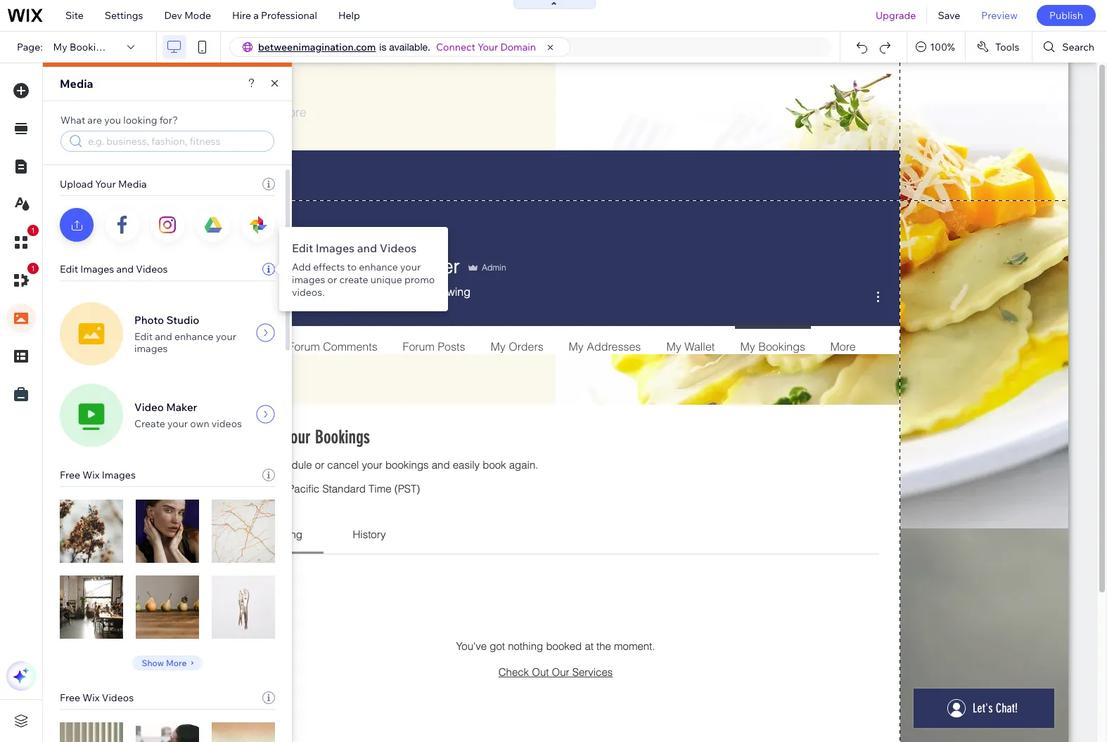 Task type: vqa. For each thing, say whether or not it's contained in the screenshot.
enhance to the bottom
yes



Task type: locate. For each thing, give the bounding box(es) containing it.
images for edit images and videos add effects to enhance your images or create unique promo videos.
[[316, 241, 355, 255]]

edit images and videos
[[60, 263, 168, 276]]

images left or
[[292, 274, 325, 286]]

100% button
[[908, 32, 965, 63]]

2 horizontal spatial videos
[[380, 241, 417, 255]]

my bookings
[[53, 41, 113, 53]]

edit images and videos add effects to enhance your images or create unique promo videos.
[[292, 241, 435, 299]]

promo
[[404, 274, 435, 286]]

1 free from the top
[[60, 469, 80, 482]]

and for edit images and videos
[[116, 263, 134, 276]]

1 vertical spatial 1 button
[[6, 263, 39, 295]]

tools
[[995, 41, 1020, 53]]

videos up unique
[[380, 241, 417, 255]]

enhance right to
[[359, 261, 398, 274]]

1 horizontal spatial enhance
[[359, 261, 398, 274]]

0 vertical spatial your
[[478, 41, 498, 53]]

studio
[[166, 313, 199, 327]]

and for edit images and videos add effects to enhance your images or create unique promo videos.
[[357, 241, 377, 255]]

enhance
[[359, 261, 398, 274], [174, 330, 214, 343]]

maker
[[166, 401, 197, 414]]

and inside edit images and videos add effects to enhance your images or create unique promo videos.
[[357, 241, 377, 255]]

images inside edit images and videos add effects to enhance your images or create unique promo videos.
[[316, 241, 355, 255]]

1 vertical spatial and
[[116, 263, 134, 276]]

free wix images
[[60, 469, 136, 482]]

your inside edit images and videos add effects to enhance your images or create unique promo videos.
[[400, 261, 421, 274]]

edit inside photo studio edit and enhance your images
[[134, 330, 153, 343]]

2 vertical spatial videos
[[102, 692, 134, 705]]

2 vertical spatial and
[[155, 330, 172, 343]]

2 horizontal spatial edit
[[292, 241, 313, 255]]

1 horizontal spatial your
[[216, 330, 236, 343]]

0 vertical spatial enhance
[[359, 261, 398, 274]]

free for free wix images
[[60, 469, 80, 482]]

0 horizontal spatial enhance
[[174, 330, 214, 343]]

1 vertical spatial your
[[216, 330, 236, 343]]

edit inside edit images and videos add effects to enhance your images or create unique promo videos.
[[292, 241, 313, 255]]

1 vertical spatial videos
[[136, 263, 168, 276]]

publish button
[[1037, 5, 1096, 26]]

images inside photo studio edit and enhance your images
[[134, 342, 168, 355]]

images down photo
[[134, 342, 168, 355]]

show more
[[142, 658, 187, 669]]

a
[[253, 9, 259, 22]]

1 horizontal spatial images
[[292, 274, 325, 286]]

0 vertical spatial and
[[357, 241, 377, 255]]

1 vertical spatial media
[[118, 178, 147, 191]]

1 horizontal spatial edit
[[134, 330, 153, 343]]

your right upload
[[95, 178, 116, 191]]

0 vertical spatial wix
[[83, 469, 100, 482]]

2 1 from the top
[[31, 265, 35, 273]]

free
[[60, 469, 80, 482], [60, 692, 80, 705]]

0 vertical spatial 1 button
[[6, 225, 39, 257]]

0 horizontal spatial and
[[116, 263, 134, 276]]

videos
[[380, 241, 417, 255], [136, 263, 168, 276], [102, 692, 134, 705]]

0 horizontal spatial videos
[[102, 692, 134, 705]]

0 vertical spatial videos
[[380, 241, 417, 255]]

images
[[292, 274, 325, 286], [134, 342, 168, 355]]

videos up photo
[[136, 263, 168, 276]]

0 horizontal spatial your
[[167, 418, 188, 431]]

2 vertical spatial images
[[102, 469, 136, 482]]

your
[[400, 261, 421, 274], [216, 330, 236, 343], [167, 418, 188, 431]]

tools button
[[966, 32, 1032, 63]]

create
[[339, 274, 368, 286]]

1 vertical spatial free
[[60, 692, 80, 705]]

your
[[478, 41, 498, 53], [95, 178, 116, 191]]

videos.
[[292, 286, 325, 299]]

2 horizontal spatial your
[[400, 261, 421, 274]]

videos
[[212, 418, 242, 431]]

unique
[[371, 274, 402, 286]]

0 vertical spatial your
[[400, 261, 421, 274]]

0 horizontal spatial edit
[[60, 263, 78, 276]]

0 vertical spatial images
[[292, 274, 325, 286]]

video
[[134, 401, 164, 414]]

1 vertical spatial images
[[80, 263, 114, 276]]

your left the domain
[[478, 41, 498, 53]]

1 button
[[6, 225, 39, 257], [6, 263, 39, 295]]

media right upload
[[118, 178, 147, 191]]

1 1 from the top
[[31, 227, 35, 235]]

1 vertical spatial wix
[[83, 692, 100, 705]]

media
[[60, 77, 93, 91], [118, 178, 147, 191]]

1 wix from the top
[[83, 469, 100, 482]]

edit for edit images and videos
[[60, 263, 78, 276]]

2 wix from the top
[[83, 692, 100, 705]]

videos down show more button on the left
[[102, 692, 134, 705]]

0 vertical spatial images
[[316, 241, 355, 255]]

upload
[[60, 178, 93, 191]]

help
[[338, 9, 360, 22]]

my
[[53, 41, 67, 53]]

0 vertical spatial free
[[60, 469, 80, 482]]

2 horizontal spatial and
[[357, 241, 377, 255]]

0 horizontal spatial media
[[60, 77, 93, 91]]

videos inside edit images and videos add effects to enhance your images or create unique promo videos.
[[380, 241, 417, 255]]

2 free from the top
[[60, 692, 80, 705]]

1 vertical spatial 1
[[31, 265, 35, 273]]

1 horizontal spatial media
[[118, 178, 147, 191]]

2 vertical spatial edit
[[134, 330, 153, 343]]

to
[[347, 261, 357, 274]]

0 horizontal spatial your
[[95, 178, 116, 191]]

wix for images
[[83, 469, 100, 482]]

available.
[[389, 42, 430, 53]]

enhance down the studio
[[174, 330, 214, 343]]

images
[[316, 241, 355, 255], [80, 263, 114, 276], [102, 469, 136, 482]]

1 horizontal spatial videos
[[136, 263, 168, 276]]

preview
[[982, 9, 1018, 22]]

media up the what
[[60, 77, 93, 91]]

1 vertical spatial images
[[134, 342, 168, 355]]

and
[[357, 241, 377, 255], [116, 263, 134, 276], [155, 330, 172, 343]]

e.g. business, fashion, fitness field
[[87, 134, 258, 148]]

own
[[190, 418, 209, 431]]

upload your media
[[60, 178, 147, 191]]

dev
[[164, 9, 182, 22]]

1
[[31, 227, 35, 235], [31, 265, 35, 273]]

wix
[[83, 469, 100, 482], [83, 692, 100, 705]]

0 horizontal spatial images
[[134, 342, 168, 355]]

photo
[[134, 313, 164, 327]]

effects
[[313, 261, 345, 274]]

edit
[[292, 241, 313, 255], [60, 263, 78, 276], [134, 330, 153, 343]]

1 horizontal spatial and
[[155, 330, 172, 343]]

1 vertical spatial edit
[[60, 263, 78, 276]]

2 vertical spatial your
[[167, 418, 188, 431]]

1 vertical spatial enhance
[[174, 330, 214, 343]]

0 vertical spatial 1
[[31, 227, 35, 235]]

0 vertical spatial edit
[[292, 241, 313, 255]]



Task type: describe. For each thing, give the bounding box(es) containing it.
publish
[[1050, 9, 1083, 22]]

or
[[328, 274, 337, 286]]

enhance inside edit images and videos add effects to enhance your images or create unique promo videos.
[[359, 261, 398, 274]]

show more button
[[133, 656, 202, 671]]

videos for edit images and videos
[[136, 263, 168, 276]]

wix for videos
[[83, 692, 100, 705]]

search button
[[1033, 32, 1107, 63]]

your inside photo studio edit and enhance your images
[[216, 330, 236, 343]]

save
[[938, 9, 961, 22]]

domain
[[501, 41, 536, 53]]

add
[[292, 261, 311, 274]]

show
[[142, 658, 164, 669]]

upgrade
[[876, 9, 916, 22]]

hire a professional
[[232, 9, 317, 22]]

create
[[134, 418, 165, 431]]

free for free wix videos
[[60, 692, 80, 705]]

photo studio edit and enhance your images
[[134, 313, 236, 355]]

images inside edit images and videos add effects to enhance your images or create unique promo videos.
[[292, 274, 325, 286]]

site
[[65, 9, 84, 22]]

free wix videos
[[60, 692, 134, 705]]

professional
[[261, 9, 317, 22]]

settings
[[105, 9, 143, 22]]

betweenimagination.com
[[258, 41, 376, 53]]

hire
[[232, 9, 251, 22]]

is available. connect your domain
[[379, 41, 536, 53]]

1 1 button from the top
[[6, 225, 39, 257]]

your inside video maker create your own videos
[[167, 418, 188, 431]]

1 horizontal spatial your
[[478, 41, 498, 53]]

1 vertical spatial your
[[95, 178, 116, 191]]

100%
[[930, 41, 955, 53]]

enhance inside photo studio edit and enhance your images
[[174, 330, 214, 343]]

0 vertical spatial media
[[60, 77, 93, 91]]

edit for edit images and videos add effects to enhance your images or create unique promo videos.
[[292, 241, 313, 255]]

save button
[[928, 0, 971, 31]]

mode
[[184, 9, 211, 22]]

and inside photo studio edit and enhance your images
[[155, 330, 172, 343]]

dev mode
[[164, 9, 211, 22]]

images for edit images and videos
[[80, 263, 114, 276]]

is
[[379, 42, 387, 53]]

what
[[61, 114, 85, 127]]

2 1 button from the top
[[6, 263, 39, 295]]

connect
[[436, 41, 475, 53]]

video maker create your own videos
[[134, 401, 242, 431]]

bookings
[[70, 41, 113, 53]]

preview button
[[971, 0, 1028, 31]]

you
[[104, 114, 121, 127]]

what are you looking for?
[[61, 114, 178, 127]]

search
[[1063, 41, 1095, 53]]

videos for edit images and videos add effects to enhance your images or create unique promo videos.
[[380, 241, 417, 255]]

more
[[166, 658, 187, 669]]

are
[[87, 114, 102, 127]]

looking
[[123, 114, 157, 127]]

for?
[[159, 114, 178, 127]]



